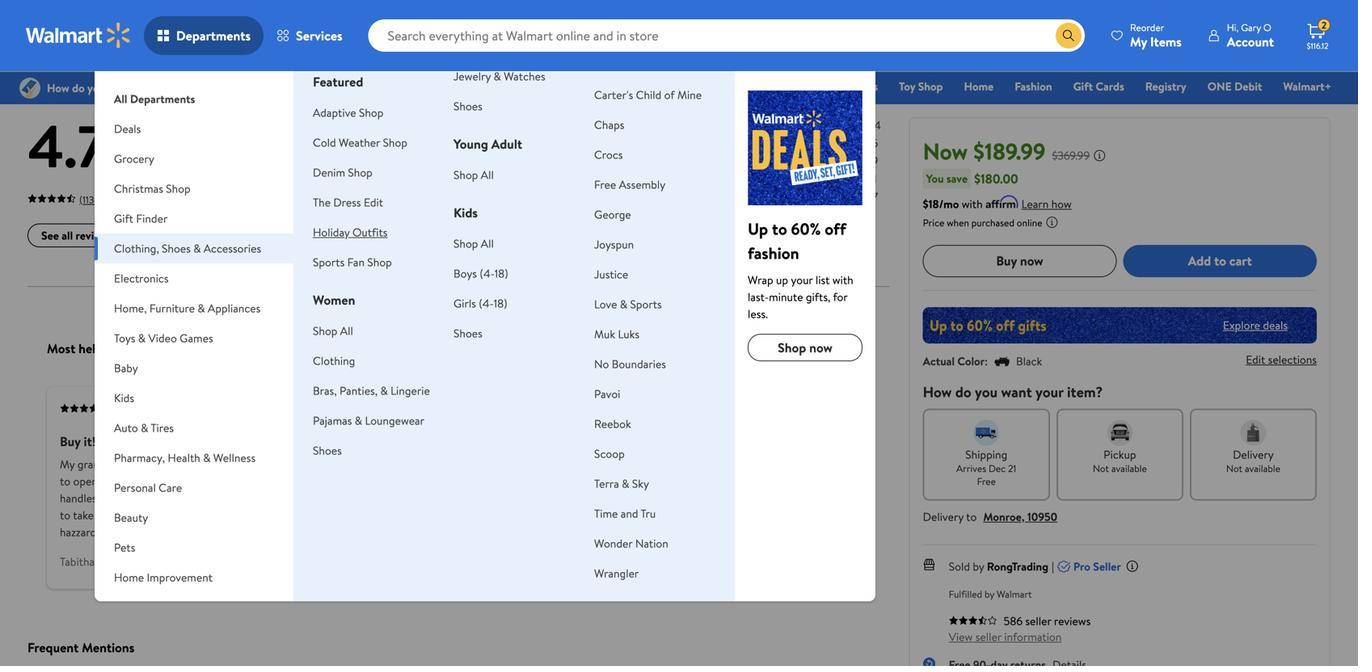Task type: vqa. For each thing, say whether or not it's contained in the screenshot.
Jewelry & Watches 'link'
yes



Task type: locate. For each thing, give the bounding box(es) containing it.
available inside delivery not available
[[1245, 462, 1281, 475]]

1 vertical spatial reviews
[[76, 228, 112, 243]]

girls (4-18)
[[454, 296, 508, 311]]

1 vertical spatial that
[[199, 525, 219, 540]]

child
[[636, 87, 662, 103]]

available inside the pickup not available
[[1112, 462, 1148, 475]]

sports left fan
[[313, 254, 345, 270]]

all up clothing link
[[340, 323, 353, 339]]

of left mine
[[665, 87, 675, 103]]

home left fashion
[[964, 78, 994, 94]]

customer
[[28, 60, 110, 87]]

get up insane
[[239, 474, 255, 490]]

for right gifts,
[[833, 289, 848, 305]]

home up patio
[[114, 570, 144, 586]]

2 progress bar from the top
[[515, 142, 859, 145]]

one
[[1208, 78, 1232, 94]]

gift down reviews)
[[114, 211, 133, 226]]

shop all up boys (4-18)
[[454, 236, 494, 252]]

seller for view
[[976, 629, 1002, 645]]

1 available from the left
[[1112, 462, 1148, 475]]

had
[[586, 474, 603, 490], [365, 491, 383, 506]]

2 verified from the left
[[588, 402, 622, 416]]

1 horizontal spatial 2
[[551, 457, 557, 473]]

bras,
[[313, 383, 337, 399]]

departments inside popup button
[[176, 27, 251, 44]]

christmas shop inside dropdown button
[[114, 181, 191, 197]]

with inside fun truck but not well built my 2 year old absolutely loved this chevy truck! he drove every chance he had for a whole month! then the drive motor on the wheels went out and he was so disappointed.  i started researching and that seems to be a common problem with it so we decided to return.
[[735, 508, 756, 523]]

with inside buy it!!!! my grandson loves it!!!! the only thing wrong with it is the handles to open the door. my grandson can't get in and out of it. they handles are hard to see and they are insane awkward place. we had to take one of the windows off so he could get in it duke's of hazzard style! lol other than that it runs great and look!!!!!
[[281, 457, 301, 473]]

cold weather shop link
[[313, 135, 408, 150]]

2 3+ from the left
[[465, 9, 476, 23]]

2 vertical spatial reviews
[[1055, 613, 1091, 629]]

to down researching
[[840, 508, 850, 523]]

1 horizontal spatial buy
[[997, 252, 1017, 270]]

4 progress bar from the top
[[515, 177, 859, 181]]

christmas shop down walmart site-wide search field
[[725, 78, 802, 94]]

of inside '4.7 out of 5'
[[143, 147, 162, 174]]

was
[[651, 491, 668, 506]]

stars for 4 stars
[[473, 135, 497, 151]]

fun truck but not well built my 2 year old absolutely loved this chevy truck! he drove every chance he had for a whole month! then the drive motor on the wheels went out and he was so disappointed.  i started researching and that seems to be a common problem with it so we decided to return.
[[533, 433, 853, 540]]

0 horizontal spatial reviews
[[76, 228, 112, 243]]

0 vertical spatial christmas shop
[[725, 78, 802, 94]]

not inside delivery not available
[[1227, 462, 1243, 475]]

1 horizontal spatial now
[[1021, 252, 1044, 270]]

2 vertical spatial out
[[596, 491, 613, 506]]

departments button
[[144, 16, 264, 55]]

clothing, shoes & accessories button
[[95, 234, 294, 264]]

the left dress
[[313, 195, 331, 210]]

1 vertical spatial in
[[289, 508, 297, 523]]

0 horizontal spatial 3+
[[250, 9, 261, 23]]

gift inside gift finder dropdown button
[[114, 211, 133, 226]]

color
[[958, 353, 985, 369]]

grandson down pharmacy, health & wellness
[[165, 474, 210, 490]]

3+ up jewelry
[[465, 9, 476, 23]]

product group
[[31, 0, 224, 32], [678, 0, 871, 32]]

departments up "ratings"
[[176, 27, 251, 44]]

buy inside button
[[997, 252, 1017, 270]]

grocery inside dropdown button
[[114, 151, 154, 167]]

0 horizontal spatial handles
[[60, 491, 97, 506]]

holiday outfits link
[[313, 224, 388, 240]]

but
[[590, 433, 610, 451]]

most for most helpful negative review
[[520, 340, 549, 358]]

toys & video games button
[[95, 324, 294, 353]]

fashion
[[1015, 78, 1053, 94]]

cart
[[1230, 252, 1253, 270]]

so inside buy it!!!! my grandson loves it!!!! the only thing wrong with it is the handles to open the door. my grandson can't get in and out of it. they handles are hard to see and they are insane awkward place. we had to take one of the windows off so he could get in it duke's of hazzard style! lol other than that it runs great and look!!!!!
[[212, 508, 222, 523]]

1 horizontal spatial out
[[290, 474, 306, 490]]

2 not from the left
[[1227, 462, 1243, 475]]

kids up auto at the bottom
[[114, 390, 134, 406]]

that right than
[[199, 525, 219, 540]]

not down intent image for delivery
[[1227, 462, 1243, 475]]

edit left selections
[[1247, 352, 1266, 368]]

0 horizontal spatial helpful
[[79, 340, 118, 358]]

most left no
[[520, 340, 549, 358]]

of left it.
[[309, 474, 319, 490]]

0 vertical spatial it!!!!
[[84, 433, 107, 451]]

buy now
[[997, 252, 1044, 270]]

free down shipping
[[977, 475, 996, 488]]

with left 'is'
[[281, 457, 301, 473]]

Search search field
[[368, 19, 1085, 52]]

0 horizontal spatial he
[[225, 508, 237, 523]]

is
[[314, 457, 321, 473]]

the right on
[[821, 474, 838, 490]]

awkward
[[271, 491, 313, 506]]

reviews up all departments
[[115, 60, 178, 87]]

christmas inside christmas shop dropdown button
[[114, 181, 163, 197]]

gift finder button
[[95, 204, 294, 234]]

21 right the dec
[[1009, 462, 1017, 475]]

0 horizontal spatial deals
[[114, 121, 141, 137]]

1 horizontal spatial electronics
[[823, 78, 878, 94]]

fun
[[533, 433, 554, 451]]

5 progress bar from the top
[[515, 195, 859, 198]]

christmas shop
[[725, 78, 802, 94], [114, 181, 191, 197]]

off inside the up to 60% off fashion wrap up your list with last-minute gifts, for less.
[[825, 218, 847, 240]]

could
[[240, 508, 267, 523]]

not for delivery
[[1227, 462, 1243, 475]]

2 helpful from the left
[[552, 340, 592, 358]]

0 horizontal spatial most
[[47, 340, 75, 358]]

1 horizontal spatial gift
[[649, 78, 669, 94]]

item?
[[1068, 382, 1103, 402]]

now down gifts,
[[810, 339, 833, 357]]

0 vertical spatial departments
[[176, 27, 251, 44]]

frequent
[[28, 639, 79, 657]]

in
[[258, 474, 267, 490], [289, 508, 297, 523]]

2 are from the left
[[219, 491, 235, 506]]

your right the up
[[791, 272, 813, 288]]

1 horizontal spatial verified
[[588, 402, 622, 416]]

purchase up well
[[624, 402, 662, 416]]

deals inside deals link
[[480, 78, 507, 94]]

finder right child
[[672, 78, 704, 94]]

home for home
[[964, 78, 994, 94]]

1 vertical spatial 18)
[[494, 296, 508, 311]]

2 purchase from the left
[[624, 402, 662, 416]]

delivery inside delivery not available
[[1233, 447, 1274, 462]]

shop inside christmas shop dropdown button
[[166, 181, 191, 197]]

product group up 'customer reviews & ratings'
[[31, 0, 224, 32]]

0 vertical spatial your
[[791, 272, 813, 288]]

shop down grocery dropdown button
[[166, 181, 191, 197]]

available down intent image for delivery
[[1245, 462, 1281, 475]]

stars right 3
[[472, 153, 496, 169]]

handles up they
[[343, 457, 380, 473]]

now inside button
[[1021, 252, 1044, 270]]

reviews for see all reviews
[[76, 228, 112, 243]]

verified up auto at the bottom
[[115, 402, 148, 416]]

&
[[182, 60, 196, 87], [494, 68, 501, 84], [570, 78, 578, 94], [193, 241, 201, 256], [620, 296, 628, 312], [198, 300, 205, 316], [138, 330, 146, 346], [380, 383, 388, 399], [355, 413, 362, 429], [141, 420, 148, 436], [203, 450, 211, 466], [622, 476, 630, 492], [142, 600, 149, 615]]

0 vertical spatial deals
[[480, 78, 507, 94]]

reviews)
[[102, 193, 136, 207]]

0 horizontal spatial available
[[1112, 462, 1148, 475]]

(4-
[[480, 266, 495, 281], [479, 296, 494, 311]]

a right be
[[637, 508, 643, 523]]

my left items
[[1131, 33, 1148, 51]]

shop down cold weather shop link
[[348, 165, 373, 180]]

1 helpful from the left
[[79, 340, 118, 358]]

he up went
[[571, 474, 583, 490]]

electronics for the electronics link
[[823, 78, 878, 94]]

christmas shop for christmas shop dropdown button
[[114, 181, 191, 197]]

finder for gift finder link
[[672, 78, 704, 94]]

0 vertical spatial by
[[973, 559, 985, 574]]

3 progress bar from the top
[[515, 160, 859, 163]]

shop all for kids
[[454, 236, 494, 252]]

up to sixty percent off deals. shop now. image
[[923, 307, 1317, 344]]

1 vertical spatial delivery
[[923, 509, 964, 525]]

nation
[[636, 536, 669, 552]]

available
[[1112, 462, 1148, 475], [1245, 462, 1281, 475]]

intent image for pickup image
[[1107, 420, 1133, 446]]

1 horizontal spatial product group
[[678, 0, 871, 32]]

18) for girls (4-18)
[[494, 296, 508, 311]]

grocery inside 'link'
[[528, 78, 567, 94]]

purchase
[[151, 402, 189, 416], [624, 402, 662, 416]]

1 most from the left
[[47, 340, 75, 358]]

edit
[[364, 195, 383, 210], [1247, 352, 1266, 368]]

1 horizontal spatial purchase
[[624, 402, 662, 416]]

baby button
[[95, 353, 294, 383]]

gift inside gift finder link
[[649, 78, 669, 94]]

wonder nation link
[[594, 536, 669, 552]]

1 horizontal spatial christmas
[[725, 78, 775, 94]]

1 horizontal spatial your
[[1036, 382, 1064, 402]]

shop right toy
[[919, 78, 943, 94]]

1 progress bar from the top
[[515, 124, 859, 127]]

0 vertical spatial home
[[964, 78, 994, 94]]

clothing
[[313, 353, 355, 369]]

2 vertical spatial shop all link
[[313, 323, 353, 339]]

1 horizontal spatial christmas shop
[[725, 78, 802, 94]]

the
[[313, 195, 331, 210], [175, 457, 193, 473]]

out
[[110, 147, 139, 174], [290, 474, 306, 490], [596, 491, 613, 506]]

& right jewelry
[[494, 68, 501, 84]]

finder inside gift finder link
[[672, 78, 704, 94]]

shop all for women
[[313, 323, 353, 339]]

shop down minute on the top right
[[778, 339, 807, 357]]

other
[[146, 525, 172, 540]]

clothing, shoes & accessories image
[[748, 91, 863, 205]]

last-
[[748, 289, 769, 305]]

available down intent image for pickup
[[1112, 462, 1148, 475]]

that down wheels
[[553, 508, 573, 523]]

0 vertical spatial delivery
[[1233, 447, 1274, 462]]

1 vertical spatial out
[[290, 474, 306, 490]]

3+ day shipping up jewelry & watches 'link'
[[465, 9, 530, 23]]

home,
[[114, 300, 147, 316]]

seller right 586
[[1026, 613, 1052, 629]]

0 horizontal spatial gift
[[114, 211, 133, 226]]

1 horizontal spatial not
[[1227, 462, 1243, 475]]

review inside write a review link
[[184, 228, 217, 243]]

open
[[73, 474, 98, 490]]

verified purchase up reebok
[[588, 402, 662, 416]]

he up runs
[[225, 508, 237, 523]]

your right want
[[1036, 382, 1064, 402]]

1 horizontal spatial deals
[[480, 78, 507, 94]]

0 vertical spatial stars
[[473, 135, 497, 151]]

finder inside gift finder dropdown button
[[136, 211, 168, 226]]

shop inside shop now link
[[778, 339, 807, 357]]

1 horizontal spatial verified purchase
[[588, 402, 662, 416]]

0 horizontal spatial now
[[810, 339, 833, 357]]

2 vertical spatial stars
[[472, 171, 496, 187]]

pets
[[114, 540, 135, 556]]

christmas shop up write
[[114, 181, 191, 197]]

2 product group from the left
[[678, 0, 871, 32]]

to left be
[[609, 508, 620, 523]]

my up open
[[60, 457, 75, 473]]

2 horizontal spatial a
[[637, 508, 643, 523]]

1 shipping from the left
[[280, 9, 315, 23]]

2 left year
[[551, 457, 557, 473]]

2 vertical spatial shop all
[[313, 323, 353, 339]]

buy inside buy it!!!! my grandson loves it!!!! the only thing wrong with it is the handles to open the door. my grandson can't get in and out of it. they handles are hard to see and they are insane awkward place. we had to take one of the windows off so he could get in it duke's of hazzard style! lol other than that it runs great and look!!!!!
[[60, 433, 81, 451]]

2 vertical spatial he
[[225, 508, 237, 523]]

1 vertical spatial gift finder
[[114, 211, 168, 226]]

buy down purchased
[[997, 252, 1017, 270]]

1 horizontal spatial delivery
[[1233, 447, 1274, 462]]

2 horizontal spatial gift
[[1074, 78, 1093, 94]]

bras, panties, & lingerie
[[313, 383, 430, 399]]

grocery for grocery
[[114, 151, 154, 167]]

1 horizontal spatial for
[[833, 289, 848, 305]]

cards
[[1096, 78, 1125, 94]]

sports up luks
[[630, 296, 662, 312]]

progress bar for 55
[[515, 142, 859, 145]]

deals button
[[95, 114, 294, 144]]

gift finder inside dropdown button
[[114, 211, 168, 226]]

Walmart Site-Wide search field
[[368, 19, 1085, 52]]

4.7 out of 5
[[28, 105, 198, 186]]

1 horizontal spatial reviews
[[115, 60, 178, 87]]

price when purchased online
[[923, 216, 1043, 229]]

lingerie
[[391, 383, 430, 399]]

0 horizontal spatial are
[[100, 491, 115, 506]]

2 vertical spatial shoes link
[[313, 443, 342, 459]]

1 horizontal spatial that
[[553, 508, 573, 523]]

accessories
[[204, 241, 261, 256]]

improvement
[[147, 570, 213, 586]]

deals for deals link
[[480, 78, 507, 94]]

0 horizontal spatial day
[[263, 9, 277, 23]]

1 not from the left
[[1093, 462, 1110, 475]]

(4- right boys
[[480, 266, 495, 281]]

electronics inside electronics dropdown button
[[114, 271, 169, 286]]

shop
[[778, 78, 802, 94], [919, 78, 943, 94], [359, 105, 384, 121], [383, 135, 408, 150], [348, 165, 373, 180], [454, 167, 478, 183], [166, 181, 191, 197], [454, 236, 478, 252], [368, 254, 392, 270], [313, 323, 338, 339], [778, 339, 807, 357]]

grandson up open
[[77, 457, 123, 473]]

seller
[[1026, 613, 1052, 629], [976, 629, 1002, 645]]

to inside the up to 60% off fashion wrap up your list with last-minute gifts, for less.
[[772, 218, 788, 240]]

progress bar
[[515, 124, 859, 127], [515, 142, 859, 145], [515, 160, 859, 163], [515, 177, 859, 181], [515, 195, 859, 198]]

available for delivery
[[1245, 462, 1281, 475]]

to left cart
[[1215, 252, 1227, 270]]

2 3+ day shipping from the left
[[465, 9, 530, 23]]

in down wrong
[[258, 474, 267, 490]]

0 vertical spatial buy
[[997, 252, 1017, 270]]

not
[[1093, 462, 1110, 475], [1227, 462, 1243, 475]]

1 horizontal spatial the
[[313, 195, 331, 210]]

look!!!!!
[[304, 525, 342, 540]]

helpful left no
[[552, 340, 592, 358]]

586
[[1004, 613, 1023, 629]]

deals inside 'deals' dropdown button
[[114, 121, 141, 137]]

pharmacy,
[[114, 450, 165, 466]]

muk
[[594, 326, 616, 342]]

pharmacy, health & wellness button
[[95, 443, 294, 473]]

by for sold
[[973, 559, 985, 574]]

1 horizontal spatial kids
[[454, 204, 478, 222]]

shop all down young
[[454, 167, 494, 183]]

free
[[594, 177, 616, 192], [977, 475, 996, 488]]

off inside buy it!!!! my grandson loves it!!!! the only thing wrong with it is the handles to open the door. my grandson can't get in and out of it. they handles are hard to see and they are insane awkward place. we had to take one of the windows off so he could get in it duke's of hazzard style! lol other than that it runs great and look!!!!!
[[194, 508, 209, 523]]

1 vertical spatial christmas shop
[[114, 181, 191, 197]]

in down the awkward
[[289, 508, 297, 523]]

gift inside gift cards link
[[1074, 78, 1093, 94]]

0 vertical spatial 2
[[1322, 18, 1327, 32]]

1 vertical spatial now
[[810, 339, 833, 357]]

stars down the 3 stars
[[472, 171, 496, 187]]

boys (4-18) link
[[454, 266, 509, 281]]

2 for 2
[[1322, 18, 1327, 32]]

deals for 'deals' dropdown button
[[114, 121, 141, 137]]

intent image for delivery image
[[1241, 420, 1267, 446]]

kids inside dropdown button
[[114, 390, 134, 406]]

shop all link up clothing link
[[313, 323, 353, 339]]

& inside dropdown button
[[142, 600, 149, 615]]

positive
[[121, 340, 165, 358]]

1 vertical spatial had
[[365, 491, 383, 506]]

1 vertical spatial stars
[[472, 153, 496, 169]]

& left sky
[[622, 476, 630, 492]]

featured
[[313, 73, 363, 91]]

pavoi
[[594, 386, 621, 402]]

home for home improvement
[[114, 570, 144, 586]]

tru
[[641, 506, 656, 522]]

then
[[701, 474, 724, 490]]

delivery for to
[[923, 509, 964, 525]]

shop right fan
[[368, 254, 392, 270]]

home link
[[957, 78, 1001, 95]]

the
[[324, 457, 340, 473], [100, 474, 117, 490], [727, 474, 743, 490], [821, 474, 838, 490], [131, 508, 147, 523]]

write a review link
[[133, 224, 230, 247]]

your inside the up to 60% off fashion wrap up your list with last-minute gifts, for less.
[[791, 272, 813, 288]]

the left only
[[175, 457, 193, 473]]

gift left mine
[[649, 78, 669, 94]]

0 vertical spatial electronics
[[823, 78, 878, 94]]

that inside fun truck but not well built my 2 year old absolutely loved this chevy truck! he drove every chance he had for a whole month! then the drive motor on the wheels went out and he was so disappointed.  i started researching and that seems to be a common problem with it so we decided to return.
[[553, 508, 573, 523]]

denim shop link
[[313, 165, 373, 180]]

1 vertical spatial kids
[[114, 390, 134, 406]]

motor
[[773, 474, 804, 490]]

0 vertical spatial he
[[571, 474, 583, 490]]

(4- for boys
[[480, 266, 495, 281]]

gift for gift finder link
[[649, 78, 669, 94]]

2 vertical spatial a
[[637, 508, 643, 523]]

1 horizontal spatial seller
[[1026, 613, 1052, 629]]

2 day from the left
[[479, 9, 493, 23]]

2 horizontal spatial out
[[596, 491, 613, 506]]

0 horizontal spatial grocery
[[114, 151, 154, 167]]

sports fan shop link
[[313, 254, 392, 270]]

not inside the pickup not available
[[1093, 462, 1110, 475]]

free inside the shipping arrives dec 21 free
[[977, 475, 996, 488]]

3+ day shipping
[[250, 9, 315, 23], [465, 9, 530, 23]]

with down i
[[735, 508, 756, 523]]

and
[[269, 474, 287, 490], [175, 491, 192, 506], [615, 491, 633, 506], [621, 506, 639, 522], [533, 508, 551, 523], [284, 525, 302, 540]]

1 horizontal spatial helpful
[[552, 340, 592, 358]]

1 vertical spatial finder
[[136, 211, 168, 226]]

2 up $116.12 at the top of page
[[1322, 18, 1327, 32]]

walmart image
[[26, 23, 131, 49]]

1 purchase from the left
[[151, 402, 189, 416]]

view seller information link
[[949, 629, 1062, 645]]

0 horizontal spatial buy
[[60, 433, 81, 451]]

0 horizontal spatial finder
[[136, 211, 168, 226]]

had down the old on the left
[[586, 474, 603, 490]]

be
[[623, 508, 635, 523]]

see all reviews
[[41, 228, 112, 243]]

0 vertical spatial christmas
[[725, 78, 775, 94]]

0 horizontal spatial out
[[110, 147, 139, 174]]

$189.99
[[974, 135, 1046, 167]]

1 vertical spatial the
[[175, 457, 193, 473]]

handles up take
[[60, 491, 97, 506]]

finder up write
[[136, 211, 168, 226]]

add
[[1189, 252, 1212, 270]]

intent image for shipping image
[[974, 420, 1000, 446]]

buy up open
[[60, 433, 81, 451]]

home inside dropdown button
[[114, 570, 144, 586]]

patio & garden button
[[95, 593, 294, 623]]

all up boys (4-18)
[[481, 236, 494, 252]]

delivery down intent image for delivery
[[1233, 447, 1274, 462]]

0 horizontal spatial christmas
[[114, 181, 163, 197]]

grocery & essentials link
[[520, 78, 636, 95]]

patio & garden
[[114, 600, 188, 615]]

(1136 reviews) link
[[28, 190, 136, 207]]

for down absolutely
[[606, 474, 620, 490]]

1 vertical spatial for
[[606, 474, 620, 490]]

not for pickup
[[1093, 462, 1110, 475]]

2 most from the left
[[520, 340, 549, 358]]

day
[[263, 9, 277, 23], [479, 9, 493, 23]]

reviews right all
[[76, 228, 112, 243]]

shipping up services
[[280, 9, 315, 23]]

1 vertical spatial grandson
[[165, 474, 210, 490]]

0 vertical spatial that
[[553, 508, 573, 523]]

tires
[[151, 420, 174, 436]]

shop left the electronics link
[[778, 78, 802, 94]]

available for pickup
[[1112, 462, 1148, 475]]

every
[[816, 457, 843, 473]]

2 available from the left
[[1245, 462, 1281, 475]]

0 horizontal spatial product group
[[31, 0, 224, 32]]

shoes link down 'pajamas'
[[313, 443, 342, 459]]

1 horizontal spatial in
[[289, 508, 297, 523]]

& right 'pajamas'
[[355, 413, 362, 429]]

shoes link down jewelry
[[454, 98, 483, 114]]

0 horizontal spatial grandson
[[77, 457, 123, 473]]

$18/mo with
[[923, 196, 983, 212]]

0 vertical spatial now
[[1021, 252, 1044, 270]]

grocery
[[528, 78, 567, 94], [114, 151, 154, 167]]

product group up the christmas shop link
[[678, 0, 871, 32]]

gift for gift cards link
[[1074, 78, 1093, 94]]

0 vertical spatial reviews
[[115, 60, 178, 87]]

1 are from the left
[[100, 491, 115, 506]]

my inside fun truck but not well built my 2 year old absolutely loved this chevy truck! he drove every chance he had for a whole month! then the drive motor on the wheels went out and he was so disappointed.  i started researching and that seems to be a common problem with it so we decided to return.
[[533, 457, 548, 473]]

1 horizontal spatial home
[[964, 78, 994, 94]]

time and tru link
[[594, 506, 656, 522]]



Task type: describe. For each thing, give the bounding box(es) containing it.
dress
[[334, 195, 361, 210]]

reviews for 586 seller reviews
[[1055, 613, 1091, 629]]

shop up cold weather shop link
[[359, 105, 384, 121]]

time
[[594, 506, 618, 522]]

buy now button
[[923, 245, 1117, 277]]

learn more about strikethrough prices image
[[1094, 149, 1107, 162]]

appliances
[[208, 300, 261, 316]]

of down we
[[342, 508, 353, 523]]

george link
[[594, 207, 631, 222]]

write
[[146, 228, 174, 243]]

pajamas
[[313, 413, 352, 429]]

shop all link for kids
[[454, 236, 494, 252]]

1 3+ day shipping from the left
[[250, 9, 315, 23]]

holiday outfits
[[313, 224, 388, 240]]

affirm image
[[986, 195, 1019, 208]]

to left take
[[60, 508, 70, 523]]

muk luks link
[[594, 326, 640, 342]]

christmas for the christmas shop link
[[725, 78, 775, 94]]

0 horizontal spatial free
[[594, 177, 616, 192]]

you
[[927, 170, 944, 186]]

fashion link
[[1008, 78, 1060, 95]]

out inside fun truck but not well built my 2 year old absolutely loved this chevy truck! he drove every chance he had for a whole month! then the drive motor on the wheels went out and he was so disappointed.  i started researching and that seems to be a common problem with it so we decided to return.
[[596, 491, 613, 506]]

walmart+
[[1284, 78, 1332, 94]]

to left see on the left bottom
[[142, 491, 153, 506]]

runs
[[232, 525, 253, 540]]

1 vertical spatial a
[[623, 474, 628, 490]]

4
[[464, 135, 471, 151]]

60%
[[791, 218, 821, 240]]

love & sports link
[[594, 296, 662, 312]]

started
[[758, 491, 793, 506]]

1 verified from the left
[[115, 402, 148, 416]]

chaps link
[[594, 117, 625, 133]]

stars for 3 stars
[[472, 153, 496, 169]]

one
[[97, 508, 115, 523]]

2 horizontal spatial so
[[768, 508, 779, 523]]

shipping arrives dec 21 free
[[957, 447, 1017, 488]]

chevy
[[703, 457, 734, 473]]

muk luks
[[594, 326, 640, 342]]

now for buy now
[[1021, 252, 1044, 270]]

the right 'is'
[[324, 457, 340, 473]]

clothing link
[[313, 353, 355, 369]]

loves
[[125, 457, 150, 473]]

progress bar for 39
[[515, 160, 859, 163]]

electronics button
[[95, 264, 294, 294]]

month!
[[663, 474, 698, 490]]

0 horizontal spatial get
[[239, 474, 255, 490]]

1 verified purchase from the left
[[115, 402, 189, 416]]

it down the awkward
[[300, 508, 307, 523]]

can't
[[213, 474, 236, 490]]

watches
[[504, 68, 546, 84]]

helpful for negative
[[552, 340, 592, 358]]

shop right weather
[[383, 135, 408, 150]]

shoes for middle shoes 'link'
[[454, 326, 483, 341]]

most helpful positive review
[[47, 340, 205, 358]]

0 vertical spatial kids
[[454, 204, 478, 222]]

he inside buy it!!!! my grandson loves it!!!! the only thing wrong with it is the handles to open the door. my grandson can't get in and out of it. they handles are hard to see and they are insane awkward place. we had to take one of the windows off so he could get in it duke's of hazzard style! lol other than that it runs great and look!!!!!
[[225, 508, 237, 523]]

out inside '4.7 out of 5'
[[110, 147, 139, 174]]

55
[[866, 135, 879, 151]]

10950
[[1028, 509, 1058, 525]]

and left "tru"
[[621, 506, 639, 522]]

shop up clothing link
[[313, 323, 338, 339]]

the right open
[[100, 474, 117, 490]]

1 vertical spatial your
[[1036, 382, 1064, 402]]

learn how
[[1022, 196, 1072, 212]]

& right health
[[203, 450, 211, 466]]

0 vertical spatial the
[[313, 195, 331, 210]]

had inside fun truck but not well built my 2 year old absolutely loved this chevy truck! he drove every chance he had for a whole month! then the drive motor on the wheels went out and he was so disappointed.  i started researching and that seems to be a common problem with it so we decided to return.
[[586, 474, 603, 490]]

care
[[159, 480, 182, 496]]

pickup
[[1104, 447, 1137, 462]]

shop inside the christmas shop link
[[778, 78, 802, 94]]

0 horizontal spatial it!!!!
[[84, 433, 107, 451]]

$116.12
[[1307, 40, 1329, 51]]

1 horizontal spatial so
[[671, 491, 682, 506]]

shop inside toy shop link
[[919, 78, 943, 94]]

toy shop link
[[892, 78, 951, 95]]

grocery button
[[95, 144, 294, 174]]

seller for 586
[[1026, 613, 1052, 629]]

video
[[148, 330, 177, 346]]

carter's child of mine
[[594, 87, 702, 103]]

all right 3
[[481, 167, 494, 183]]

with inside the up to 60% off fashion wrap up your list with last-minute gifts, for less.
[[833, 272, 854, 288]]

3.4249 stars out of 5, based on 586 seller reviews element
[[949, 616, 998, 625]]

by for fulfilled
[[985, 587, 995, 601]]

1 day from the left
[[263, 9, 277, 23]]

21 inside the shipping arrives dec 21 free
[[1009, 462, 1017, 475]]

0 vertical spatial 21
[[868, 171, 877, 187]]

view
[[949, 629, 973, 645]]

shop now
[[778, 339, 833, 357]]

gift finder for gift finder dropdown button
[[114, 211, 168, 226]]

for inside fun truck but not well built my 2 year old absolutely loved this chevy truck! he drove every chance he had for a whole month! then the drive motor on the wheels went out and he was so disappointed.  i started researching and that seems to be a common problem with it so we decided to return.
[[606, 474, 620, 490]]

boundaries
[[612, 356, 666, 372]]

& left tires
[[141, 420, 148, 436]]

hazzard
[[60, 525, 96, 540]]

christmas for christmas shop dropdown button
[[114, 181, 163, 197]]

learn
[[1022, 196, 1049, 212]]

stars for 2 stars
[[472, 171, 496, 187]]

minute
[[769, 289, 804, 305]]

0 horizontal spatial sports
[[313, 254, 345, 270]]

2 inside fun truck but not well built my 2 year old absolutely loved this chevy truck! he drove every chance he had for a whole month! then the drive motor on the wheels went out and he was so disappointed.  i started researching and that seems to be a common problem with it so we decided to return.
[[551, 457, 557, 473]]

sold
[[949, 559, 971, 574]]

gift finder for gift finder link
[[649, 78, 704, 94]]

home, furniture & appliances button
[[95, 294, 294, 324]]

to inside button
[[1215, 252, 1227, 270]]

cold
[[313, 135, 336, 150]]

& inside 'link'
[[570, 78, 578, 94]]

now for shop now
[[810, 339, 833, 357]]

to left open
[[60, 474, 70, 490]]

shoes for bottommost shoes 'link'
[[313, 443, 342, 459]]

2 shipping from the left
[[495, 9, 530, 23]]

gift for gift finder dropdown button
[[114, 211, 133, 226]]

gift cards link
[[1066, 78, 1132, 95]]

my inside reorder my items
[[1131, 33, 1148, 51]]

that inside buy it!!!! my grandson loves it!!!! the only thing wrong with it is the handles to open the door. my grandson can't get in and out of it. they handles are hard to see and they are insane awkward place. we had to take one of the windows off so he could get in it duke's of hazzard style! lol other than that it runs great and look!!!!!
[[199, 525, 219, 540]]

shop up boys
[[454, 236, 478, 252]]

1 horizontal spatial sports
[[630, 296, 662, 312]]

1 horizontal spatial grandson
[[165, 474, 210, 490]]

essentials
[[580, 78, 628, 94]]

out inside buy it!!!! my grandson loves it!!!! the only thing wrong with it is the handles to open the door. my grandson can't get in and out of it. they handles are hard to see and they are insane awkward place. we had to take one of the windows off so he could get in it duke's of hazzard style! lol other than that it runs great and look!!!!!
[[290, 474, 306, 490]]

0 horizontal spatial in
[[258, 474, 267, 490]]

common
[[645, 508, 689, 523]]

2 for 2 stars
[[464, 171, 470, 187]]

electronics for electronics dropdown button
[[114, 271, 169, 286]]

they
[[334, 474, 357, 490]]

on
[[806, 474, 819, 490]]

health
[[168, 450, 200, 466]]

974 button
[[459, 117, 890, 133]]

the right then
[[727, 474, 743, 490]]

it left runs
[[222, 525, 229, 540]]

the up lol
[[131, 508, 147, 523]]

patio
[[114, 600, 139, 615]]

o
[[1264, 21, 1272, 34]]

free assembly link
[[594, 177, 666, 192]]

& right furniture
[[198, 300, 205, 316]]

the inside buy it!!!! my grandson loves it!!!! the only thing wrong with it is the handles to open the door. my grandson can't get in and out of it. they handles are hard to see and they are insane awkward place. we had to take one of the windows off so he could get in it duke's of hazzard style! lol other than that it runs great and look!!!!!
[[175, 457, 193, 473]]

shoes inside dropdown button
[[162, 241, 191, 256]]

and up return.
[[533, 508, 551, 523]]

progress bar for 21
[[515, 177, 859, 181]]

of right one
[[118, 508, 128, 523]]

1 horizontal spatial edit
[[1247, 352, 1266, 368]]

sold by rongtrading
[[949, 559, 1049, 574]]

(4- for girls
[[479, 296, 494, 311]]

wellness
[[213, 450, 256, 466]]

we
[[782, 508, 796, 523]]

& right love
[[620, 296, 628, 312]]

up
[[776, 272, 789, 288]]

1 horizontal spatial it!!!!
[[153, 457, 173, 473]]

christmas shop for the christmas shop link
[[725, 78, 802, 94]]

and right see on the left bottom
[[175, 491, 192, 506]]

pickup not available
[[1093, 447, 1148, 475]]

0 vertical spatial shop all link
[[454, 167, 494, 183]]

1 vertical spatial departments
[[130, 91, 195, 107]]

buy for buy it!!!! my grandson loves it!!!! the only thing wrong with it is the handles to open the door. my grandson can't get in and out of it. they handles are hard to see and they are insane awkward place. we had to take one of the windows off so he could get in it duke's of hazzard style! lol other than that it runs great and look!!!!!
[[60, 433, 81, 451]]

now
[[923, 135, 968, 167]]

& down departments popup button
[[182, 60, 196, 87]]

sky
[[632, 476, 649, 492]]

ratings
[[200, 60, 259, 87]]

denim
[[313, 165, 345, 180]]

0 vertical spatial shop all
[[454, 167, 494, 183]]

carter's
[[594, 87, 633, 103]]

shoes for the top shoes 'link'
[[454, 98, 483, 114]]

0 vertical spatial a
[[176, 228, 182, 243]]

less.
[[748, 306, 768, 322]]

review for most helpful positive review
[[168, 340, 205, 358]]

it left 'is'
[[304, 457, 311, 473]]

search icon image
[[1063, 29, 1076, 42]]

negative
[[595, 340, 643, 358]]

3 stars
[[464, 153, 496, 169]]

seems
[[576, 508, 607, 523]]

1 vertical spatial handles
[[60, 491, 97, 506]]

grocery for grocery & essentials
[[528, 78, 567, 94]]

legal information image
[[1046, 216, 1059, 229]]

take
[[73, 508, 94, 523]]

no
[[594, 356, 609, 372]]

18) for boys (4-18)
[[495, 266, 509, 281]]

2 horizontal spatial he
[[636, 491, 648, 506]]

39
[[866, 153, 879, 169]]

account
[[1227, 33, 1275, 51]]

buy for buy now
[[997, 252, 1017, 270]]

shop all link for women
[[313, 323, 353, 339]]

delivery for not
[[1233, 447, 1274, 462]]

1 product group from the left
[[31, 0, 224, 32]]

1 horizontal spatial handles
[[343, 457, 380, 473]]

mine
[[678, 87, 702, 103]]

1 vertical spatial shoes link
[[454, 326, 483, 341]]

not
[[613, 433, 632, 451]]

edit selections button
[[1247, 352, 1317, 368]]

my up see on the left bottom
[[147, 474, 162, 490]]

had inside buy it!!!! my grandson loves it!!!! the only thing wrong with it is the handles to open the door. my grandson can't get in and out of it. they handles are hard to see and they are insane awkward place. we had to take one of the windows off so he could get in it duke's of hazzard style! lol other than that it runs great and look!!!!!
[[365, 491, 383, 506]]

and right the great
[[284, 525, 302, 540]]

$369.99
[[1053, 148, 1090, 163]]

scoop link
[[594, 446, 625, 462]]

with up price when purchased online
[[962, 196, 983, 212]]

old
[[583, 457, 599, 473]]

progress bar inside 974 button
[[515, 124, 859, 127]]

helpful for positive
[[79, 340, 118, 358]]

games
[[180, 330, 213, 346]]

1 horizontal spatial he
[[571, 474, 583, 490]]

$180.00
[[975, 170, 1019, 187]]

online
[[1017, 216, 1043, 229]]

0 vertical spatial shoes link
[[454, 98, 483, 114]]

0 vertical spatial edit
[[364, 195, 383, 210]]

1 horizontal spatial get
[[269, 508, 286, 523]]

crocs
[[594, 147, 623, 163]]

finder for gift finder dropdown button
[[136, 211, 168, 226]]

& down gift finder dropdown button
[[193, 241, 201, 256]]

& right 'toys'
[[138, 330, 146, 346]]

for inside the up to 60% off fashion wrap up your list with last-minute gifts, for less.
[[833, 289, 848, 305]]

and up the awkward
[[269, 474, 287, 490]]

0 vertical spatial grandson
[[77, 457, 123, 473]]

progress bar inside '47' button
[[515, 195, 859, 198]]

pajamas & loungewear link
[[313, 413, 425, 429]]

and up be
[[615, 491, 633, 506]]

love & sports
[[594, 296, 662, 312]]

beauty
[[114, 510, 148, 526]]

1 3+ from the left
[[250, 9, 261, 23]]

it inside fun truck but not well built my 2 year old absolutely loved this chevy truck! he drove every chance he had for a whole month! then the drive motor on the wheels went out and he was so disappointed.  i started researching and that seems to be a common problem with it so we decided to return.
[[759, 508, 765, 523]]

when
[[947, 216, 970, 229]]

how
[[923, 382, 952, 402]]

young adult
[[454, 135, 523, 153]]

& right panties,
[[380, 383, 388, 399]]

2 verified purchase from the left
[[588, 402, 662, 416]]

most for most helpful positive review
[[47, 340, 75, 358]]

review for most helpful negative review
[[646, 340, 683, 358]]

to left the monroe, in the bottom of the page
[[967, 509, 977, 525]]

all down 'customer reviews & ratings'
[[114, 91, 127, 107]]

terra & sky
[[594, 476, 649, 492]]

shop down young
[[454, 167, 478, 183]]



